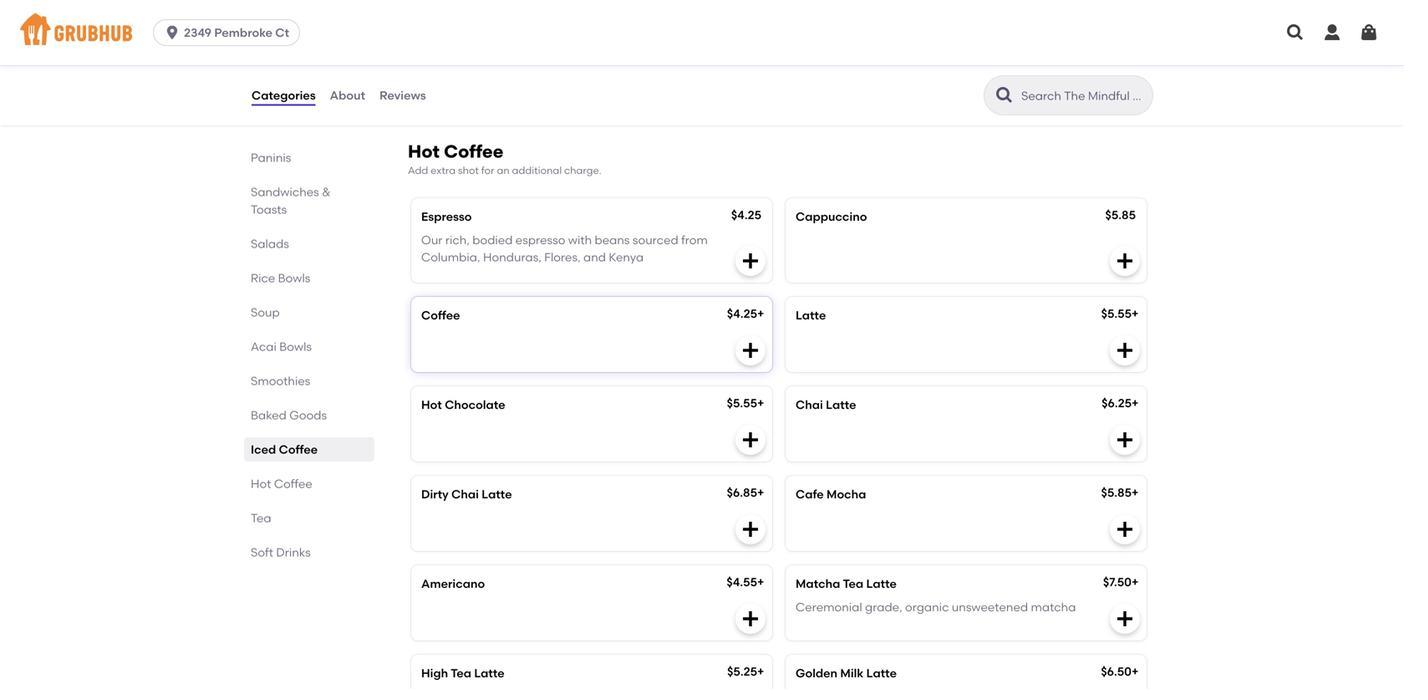 Task type: describe. For each thing, give the bounding box(es) containing it.
your
[[605, 57, 629, 71]]

$6.50 +
[[1102, 664, 1139, 678]]

beans
[[595, 233, 630, 247]]

$5.85 +
[[1102, 485, 1139, 499]]

shot
[[458, 164, 479, 176]]

$4.25 +
[[727, 306, 765, 321]]

$4.55 +
[[727, 575, 765, 589]]

$5.25
[[728, 664, 758, 678]]

ceremonial-grade matcha with your choice of steamed milk
[[421, 57, 684, 88]]

columbia,
[[421, 250, 480, 264]]

sandwiches
[[251, 185, 319, 199]]

americano
[[421, 576, 485, 591]]

with inside our rich, bodied espresso with beans sourced from columbia, honduras, flores, and kenya
[[568, 233, 592, 247]]

$4.25 for $4.25 +
[[727, 306, 758, 321]]

ceremonial-grade matcha with your choice of steamed milk button
[[411, 22, 773, 107]]

$5.55 + for hot chocolate
[[727, 396, 765, 410]]

and
[[584, 250, 606, 264]]

hot chocolate
[[421, 397, 506, 412]]

cafe mocha
[[796, 487, 867, 501]]

search icon image
[[995, 85, 1015, 105]]

high
[[421, 666, 448, 680]]

hot for hot coffee add extra shot for an additional charge.
[[408, 141, 440, 162]]

ceremonial grade, organic unsweetened matcha
[[796, 600, 1077, 614]]

chocolate
[[445, 397, 506, 412]]

mocha
[[827, 487, 867, 501]]

matcha tea latte
[[796, 576, 897, 591]]

unsweetened
[[952, 600, 1029, 614]]

baked
[[251, 408, 287, 422]]

charge.
[[564, 164, 602, 176]]

sandwiches & toasts
[[251, 185, 331, 217]]

reviews button
[[379, 65, 427, 125]]

milk
[[475, 74, 498, 88]]

grade,
[[866, 600, 903, 614]]

add
[[408, 164, 428, 176]]

matcha inside ceremonial-grade matcha with your choice of steamed milk
[[530, 57, 575, 71]]

salads
[[251, 237, 289, 251]]

iced
[[251, 442, 276, 457]]

+ for chai latte
[[1132, 396, 1139, 410]]

dirty chai latte
[[421, 487, 512, 501]]

chai latte
[[796, 397, 857, 412]]

2349
[[184, 26, 212, 40]]

choice
[[632, 57, 670, 71]]

+ for coffee
[[758, 306, 765, 321]]

1 vertical spatial chai
[[452, 487, 479, 501]]

hot for hot chocolate
[[421, 397, 442, 412]]

&
[[322, 185, 331, 199]]

acai
[[251, 339, 277, 354]]

tea for ceremonial grade, organic unsweetened matcha
[[843, 576, 864, 591]]

$5.55 for hot chocolate
[[727, 396, 758, 410]]

coffee for iced coffee
[[279, 442, 318, 457]]

soup
[[251, 305, 280, 319]]

coffee down columbia, at the left
[[421, 308, 460, 322]]

goods
[[290, 408, 327, 422]]

+ for high tea latte
[[758, 664, 765, 678]]

ceremonial
[[796, 600, 863, 614]]

latte for dirty chai latte
[[482, 487, 512, 501]]

$4.55
[[727, 575, 758, 589]]

grade
[[493, 57, 527, 71]]

hot coffee add extra shot for an additional charge.
[[408, 141, 602, 176]]

extra
[[431, 164, 456, 176]]

pembroke
[[214, 26, 273, 40]]

for
[[481, 164, 495, 176]]

reviews
[[380, 88, 426, 102]]

rice
[[251, 271, 275, 285]]

+ for golden milk latte
[[1132, 664, 1139, 678]]

with inside ceremonial-grade matcha with your choice of steamed milk
[[578, 57, 602, 71]]

$5.25 +
[[728, 664, 765, 678]]

toasts
[[251, 202, 287, 217]]

+ for latte
[[1132, 306, 1139, 321]]

our rich, bodied espresso with beans sourced from columbia, honduras, flores, and kenya
[[421, 233, 708, 264]]

acai bowls
[[251, 339, 312, 354]]

ct
[[275, 26, 289, 40]]

$7.50 +
[[1104, 575, 1139, 589]]

2349 pembroke ct
[[184, 26, 289, 40]]

cappuccino
[[796, 209, 867, 224]]

soft drinks
[[251, 545, 311, 559]]

golden milk latte
[[796, 666, 897, 680]]

high tea latte
[[421, 666, 505, 680]]

baked goods
[[251, 408, 327, 422]]

an
[[497, 164, 510, 176]]



Task type: locate. For each thing, give the bounding box(es) containing it.
cafe
[[796, 487, 824, 501]]

tea up soft
[[251, 511, 271, 525]]

espresso
[[516, 233, 566, 247]]

bowls for rice bowls
[[278, 271, 311, 285]]

hot down iced
[[251, 477, 271, 491]]

$5.55 + for latte
[[1102, 306, 1139, 321]]

0 horizontal spatial matcha
[[530, 57, 575, 71]]

ceremonial-
[[421, 57, 493, 71]]

1 vertical spatial $5.55
[[727, 396, 758, 410]]

svg image inside 2349 pembroke ct "button"
[[164, 24, 181, 41]]

coffee for hot coffee
[[274, 477, 313, 491]]

$7.50
[[1104, 575, 1132, 589]]

1 horizontal spatial $5.55 +
[[1102, 306, 1139, 321]]

espresso
[[421, 209, 472, 224]]

1 vertical spatial bowls
[[280, 339, 312, 354]]

hot
[[408, 141, 440, 162], [421, 397, 442, 412], [251, 477, 271, 491]]

hot left chocolate
[[421, 397, 442, 412]]

latte
[[796, 308, 826, 322], [826, 397, 857, 412], [482, 487, 512, 501], [867, 576, 897, 591], [474, 666, 505, 680], [867, 666, 897, 680]]

1 vertical spatial matcha
[[1031, 600, 1077, 614]]

coffee
[[444, 141, 504, 162], [421, 308, 460, 322], [279, 442, 318, 457], [274, 477, 313, 491]]

kenya
[[609, 250, 644, 264]]

honduras,
[[483, 250, 542, 264]]

1 horizontal spatial matcha
[[1031, 600, 1077, 614]]

$5.85 for $5.85 +
[[1102, 485, 1132, 499]]

0 vertical spatial tea
[[251, 511, 271, 525]]

milk
[[841, 666, 864, 680]]

about button
[[329, 65, 366, 125]]

from
[[682, 233, 708, 247]]

0 horizontal spatial tea
[[251, 511, 271, 525]]

0 vertical spatial $5.55
[[1102, 306, 1132, 321]]

+
[[758, 306, 765, 321], [1132, 306, 1139, 321], [758, 396, 765, 410], [1132, 396, 1139, 410], [758, 485, 765, 499], [1132, 485, 1139, 499], [758, 575, 765, 589], [1132, 575, 1139, 589], [758, 664, 765, 678], [1132, 664, 1139, 678]]

$5.55
[[1102, 306, 1132, 321], [727, 396, 758, 410]]

about
[[330, 88, 365, 102]]

0 vertical spatial with
[[578, 57, 602, 71]]

with
[[578, 57, 602, 71], [568, 233, 592, 247]]

sourced
[[633, 233, 679, 247]]

tea right high
[[451, 666, 472, 680]]

svg image for $4.55
[[741, 609, 761, 629]]

$6.25
[[1102, 396, 1132, 410]]

0 horizontal spatial chai
[[452, 487, 479, 501]]

tea up the ceremonial
[[843, 576, 864, 591]]

categories button
[[251, 65, 317, 125]]

0 vertical spatial hot
[[408, 141, 440, 162]]

0 horizontal spatial $5.55 +
[[727, 396, 765, 410]]

matcha right unsweetened
[[1031, 600, 1077, 614]]

+ for cafe mocha
[[1132, 485, 1139, 499]]

$6.25 +
[[1102, 396, 1139, 410]]

smoothies
[[251, 374, 311, 388]]

$5.55 for latte
[[1102, 306, 1132, 321]]

steamed
[[421, 74, 472, 88]]

soft
[[251, 545, 273, 559]]

2 horizontal spatial tea
[[843, 576, 864, 591]]

+ for americano
[[758, 575, 765, 589]]

with left 'your' in the top left of the page
[[578, 57, 602, 71]]

$6.85
[[727, 485, 758, 499]]

$4.25 for $4.25
[[732, 208, 762, 222]]

bowls right the "acai"
[[280, 339, 312, 354]]

$6.85 +
[[727, 485, 765, 499]]

hot up add
[[408, 141, 440, 162]]

1 vertical spatial with
[[568, 233, 592, 247]]

paninis
[[251, 151, 291, 165]]

coffee for hot coffee add extra shot for an additional charge.
[[444, 141, 504, 162]]

1 vertical spatial $5.85
[[1102, 485, 1132, 499]]

1 horizontal spatial tea
[[451, 666, 472, 680]]

coffee down iced coffee on the bottom left of page
[[274, 477, 313, 491]]

1 horizontal spatial $5.55
[[1102, 306, 1132, 321]]

2 vertical spatial hot
[[251, 477, 271, 491]]

rich,
[[446, 233, 470, 247]]

coffee up shot
[[444, 141, 504, 162]]

0 vertical spatial bowls
[[278, 271, 311, 285]]

hot for hot coffee
[[251, 477, 271, 491]]

bodied
[[473, 233, 513, 247]]

flores,
[[545, 250, 581, 264]]

1 vertical spatial tea
[[843, 576, 864, 591]]

svg image
[[164, 24, 181, 41], [1115, 251, 1136, 271], [741, 340, 761, 360], [1115, 519, 1136, 539], [741, 609, 761, 629]]

$6.50
[[1102, 664, 1132, 678]]

2 vertical spatial tea
[[451, 666, 472, 680]]

0 vertical spatial $5.55 +
[[1102, 306, 1139, 321]]

$4.25
[[732, 208, 762, 222], [727, 306, 758, 321]]

our
[[421, 233, 443, 247]]

1 vertical spatial $4.25
[[727, 306, 758, 321]]

hot coffee
[[251, 477, 313, 491]]

organic
[[906, 600, 949, 614]]

categories
[[252, 88, 316, 102]]

matcha
[[530, 57, 575, 71], [1031, 600, 1077, 614]]

latte for matcha tea latte
[[867, 576, 897, 591]]

coffee right iced
[[279, 442, 318, 457]]

bowls
[[278, 271, 311, 285], [280, 339, 312, 354]]

1 vertical spatial $5.55 +
[[727, 396, 765, 410]]

tea
[[251, 511, 271, 525], [843, 576, 864, 591], [451, 666, 472, 680]]

drinks
[[276, 545, 311, 559]]

0 vertical spatial chai
[[796, 397, 823, 412]]

chai
[[796, 397, 823, 412], [452, 487, 479, 501]]

coffee inside hot coffee add extra shot for an additional charge.
[[444, 141, 504, 162]]

svg image
[[1286, 23, 1306, 43], [1323, 23, 1343, 43], [1360, 23, 1380, 43], [741, 251, 761, 271], [1115, 340, 1136, 360], [741, 430, 761, 450], [1115, 430, 1136, 450], [741, 519, 761, 539], [1115, 609, 1136, 629]]

golden
[[796, 666, 838, 680]]

dirty
[[421, 487, 449, 501]]

0 vertical spatial $5.85
[[1106, 208, 1136, 222]]

additional
[[512, 164, 562, 176]]

matcha
[[796, 576, 841, 591]]

Search The Mindful Cafe search field
[[1020, 88, 1148, 104]]

main navigation navigation
[[0, 0, 1405, 65]]

+ for hot chocolate
[[758, 396, 765, 410]]

$5.85 for $5.85
[[1106, 208, 1136, 222]]

with up and
[[568, 233, 592, 247]]

hot inside hot coffee add extra shot for an additional charge.
[[408, 141, 440, 162]]

svg image for $4.25
[[741, 340, 761, 360]]

of
[[673, 57, 684, 71]]

2349 pembroke ct button
[[153, 19, 307, 46]]

1 horizontal spatial chai
[[796, 397, 823, 412]]

svg image for $5.85
[[1115, 519, 1136, 539]]

tea for $5.25
[[451, 666, 472, 680]]

rice bowls
[[251, 271, 311, 285]]

iced coffee
[[251, 442, 318, 457]]

bowls right the "rice"
[[278, 271, 311, 285]]

latte for golden milk latte
[[867, 666, 897, 680]]

latte for high tea latte
[[474, 666, 505, 680]]

1 vertical spatial hot
[[421, 397, 442, 412]]

0 vertical spatial matcha
[[530, 57, 575, 71]]

0 vertical spatial $4.25
[[732, 208, 762, 222]]

0 horizontal spatial $5.55
[[727, 396, 758, 410]]

+ for dirty chai latte
[[758, 485, 765, 499]]

matcha right grade
[[530, 57, 575, 71]]

bowls for acai bowls
[[280, 339, 312, 354]]



Task type: vqa. For each thing, say whether or not it's contained in the screenshot.
the left subscription pass image
no



